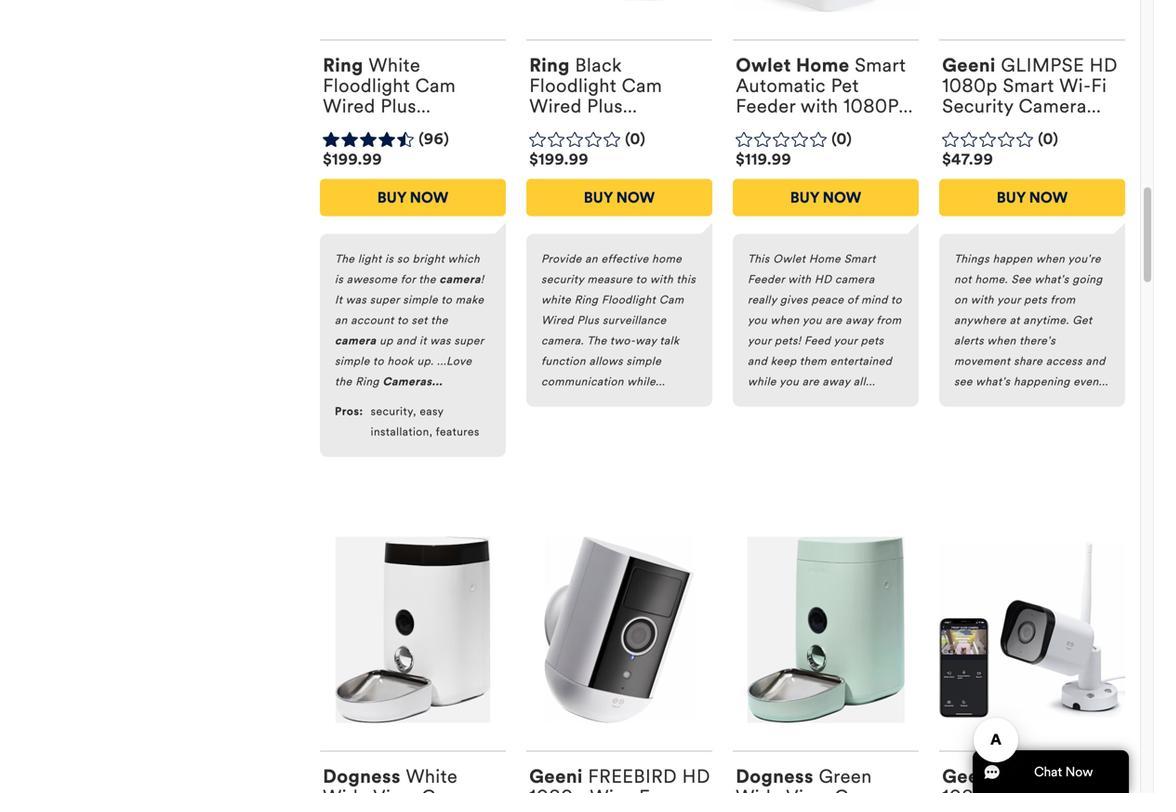 Task type: locate. For each thing, give the bounding box(es) containing it.
2 horizontal spatial your
[[998, 293, 1021, 307]]

buy now for things happen when you're not home. see what's going on with your pets from anywhere at anytime. get alerts when there's movement share access and see what's happening even...
[[997, 188, 1068, 207]]

pets up the anytime.
[[1025, 293, 1048, 307]]

super
[[370, 293, 400, 307], [454, 334, 484, 348]]

4 buy from the left
[[997, 188, 1026, 207]]

from
[[1051, 293, 1076, 307], [877, 313, 902, 327]]

anytime.
[[1024, 313, 1070, 327]]

0 vertical spatial away
[[846, 313, 874, 327]]

1 horizontal spatial pets
[[1025, 293, 1048, 307]]

4 now from the left
[[1030, 188, 1068, 207]]

1 vertical spatial when
[[771, 313, 800, 327]]

2 vertical spatial when
[[988, 334, 1017, 348]]

0 reviews element for $199.99
[[625, 130, 646, 149]]

1 horizontal spatial ring
[[575, 293, 599, 307]]

buy down $119.99
[[791, 188, 819, 207]]

to inside up and it was super simple to hook up. ...love the ring
[[373, 354, 384, 368]]

1 buy now link from the left
[[320, 179, 506, 216]]

0 vertical spatial super
[[370, 293, 400, 307]]

happen
[[993, 252, 1033, 266]]

the
[[335, 252, 355, 266], [587, 334, 607, 348]]

1 vertical spatial away
[[823, 375, 851, 389]]

0 horizontal spatial super
[[370, 293, 400, 307]]

simple down way
[[627, 354, 662, 368]]

2 horizontal spatial 0 reviews element
[[1038, 130, 1059, 149]]

is
[[385, 252, 394, 266], [335, 272, 343, 286]]

2 buy now from the left
[[584, 188, 655, 207]]

1 horizontal spatial with
[[788, 272, 812, 286]]

make
[[456, 293, 484, 307]]

super inside up and it was super simple to hook up. ...love the ring
[[454, 334, 484, 348]]

buy now up the happen at top
[[997, 188, 1068, 207]]

2 (0) from the left
[[832, 130, 852, 148]]

super up the ...love
[[454, 334, 484, 348]]

buy now up effective
[[584, 188, 655, 207]]

the right for
[[419, 272, 436, 286]]

pets inside things happen when you're not home. see what's going on with your pets from anywhere at anytime. get alerts when there's movement share access and see what's happening even...
[[1025, 293, 1048, 307]]

2 vertical spatial the
[[335, 375, 352, 389]]

0 vertical spatial an
[[585, 252, 598, 266]]

...love
[[437, 354, 472, 368]]

camera
[[440, 272, 481, 286], [836, 272, 875, 286], [335, 334, 376, 348]]

1 horizontal spatial from
[[1051, 293, 1076, 307]]

buy
[[377, 188, 406, 207], [584, 188, 613, 207], [791, 188, 819, 207], [997, 188, 1026, 207]]

now
[[410, 188, 449, 207], [616, 188, 655, 207], [823, 188, 862, 207], [1030, 188, 1068, 207]]

0 reviews element for $119.99
[[832, 130, 852, 149]]

1 vertical spatial from
[[877, 313, 902, 327]]

what's
[[1035, 272, 1070, 286], [976, 375, 1011, 389]]

1 $199.99 from the left
[[323, 150, 382, 169]]

buy now link
[[320, 179, 506, 216], [527, 179, 713, 216], [733, 179, 919, 216], [940, 179, 1126, 216]]

1 horizontal spatial you
[[780, 375, 799, 389]]

camera down which
[[440, 272, 481, 286]]

1 vertical spatial super
[[454, 334, 484, 348]]

and left it
[[397, 334, 416, 348]]

2 horizontal spatial (0)
[[1038, 130, 1059, 148]]

the down plus on the top
[[587, 334, 607, 348]]

1 vertical spatial the
[[431, 313, 448, 327]]

for
[[401, 272, 416, 286]]

even...
[[1074, 375, 1109, 389]]

0 horizontal spatial 0 reviews element
[[625, 130, 646, 149]]

1 horizontal spatial $199.99
[[530, 150, 589, 169]]

ring inside provide an effective home security measure to with this white ring floodlight cam wired plus surveillance camera. the two-way talk function allows simple communication while...
[[575, 293, 599, 307]]

is up it on the left
[[335, 272, 343, 286]]

the
[[419, 272, 436, 286], [431, 313, 448, 327], [335, 375, 352, 389]]

the inside the light is so bright which is awesome for the
[[419, 272, 436, 286]]

buy now link up the happen at top
[[940, 179, 1126, 216]]

owlet
[[773, 252, 806, 266]]

1 horizontal spatial the
[[587, 334, 607, 348]]

you down keep
[[780, 375, 799, 389]]

and inside up and it was super simple to hook up. ...love the ring
[[397, 334, 416, 348]]

your up entertained
[[834, 334, 858, 348]]

1 vertical spatial what's
[[976, 375, 1011, 389]]

ring up plus on the top
[[575, 293, 599, 307]]

buy now link up effective
[[527, 179, 713, 216]]

with down home
[[650, 272, 674, 286]]

what's down movement on the top
[[976, 375, 1011, 389]]

0 horizontal spatial ring
[[356, 375, 379, 389]]

share
[[1014, 354, 1043, 368]]

camera inside this owlet home smart feeder with hd camera really gives peace of mind to you when you are away from your pets! feed your pets and keep them entertained while you are away all...
[[836, 272, 875, 286]]

1 horizontal spatial your
[[834, 334, 858, 348]]

3 0 reviews element from the left
[[1038, 130, 1059, 149]]

2 horizontal spatial with
[[971, 293, 994, 307]]

peace
[[812, 293, 844, 307]]

buy for this
[[791, 188, 819, 207]]

buy now link up "home"
[[733, 179, 919, 216]]

when down at
[[988, 334, 1017, 348]]

there's
[[1020, 334, 1056, 348]]

buy now up "home"
[[791, 188, 862, 207]]

0 reviews element for $47.99
[[1038, 130, 1059, 149]]

2 buy now link from the left
[[527, 179, 713, 216]]

buy now
[[377, 188, 449, 207], [584, 188, 655, 207], [791, 188, 862, 207], [997, 188, 1068, 207]]

simple inside ! it was super simple to make an account to set the camera
[[403, 293, 438, 307]]

simple inside up and it was super simple to hook up. ...love the ring
[[335, 354, 370, 368]]

effective
[[602, 252, 649, 266]]

0 vertical spatial the
[[419, 272, 436, 286]]

simple
[[403, 293, 438, 307], [335, 354, 370, 368], [627, 354, 662, 368]]

4 buy now from the left
[[997, 188, 1068, 207]]

2 0 reviews element from the left
[[832, 130, 852, 149]]

feed
[[805, 334, 831, 348]]

2 horizontal spatial camera
[[836, 272, 875, 286]]

3 buy now link from the left
[[733, 179, 919, 216]]

now up "home"
[[823, 188, 862, 207]]

2 buy from the left
[[584, 188, 613, 207]]

was right it on the left
[[346, 293, 367, 307]]

super up account
[[370, 293, 400, 307]]

cameras...
[[383, 375, 443, 389]]

is left so
[[385, 252, 394, 266]]

the inside provide an effective home security measure to with this white ring floodlight cam wired plus surveillance camera. the two-way talk function allows simple communication while...
[[587, 334, 607, 348]]

$199.99
[[323, 150, 382, 169], [530, 150, 589, 169]]

0 horizontal spatial camera
[[335, 334, 376, 348]]

when
[[1036, 252, 1065, 266], [771, 313, 800, 327], [988, 334, 1017, 348]]

ring
[[575, 293, 599, 307], [356, 375, 379, 389]]

the up pros:
[[335, 375, 352, 389]]

pets up entertained
[[861, 334, 884, 348]]

and
[[397, 334, 416, 348], [748, 354, 768, 368], [1086, 354, 1106, 368]]

way
[[636, 334, 657, 348]]

0 vertical spatial was
[[346, 293, 367, 307]]

of
[[848, 293, 858, 307]]

you
[[748, 313, 768, 327], [803, 313, 822, 327], [780, 375, 799, 389]]

3 (0) from the left
[[1038, 130, 1059, 148]]

you up feed at the top right
[[803, 313, 822, 327]]

0 horizontal spatial an
[[335, 313, 348, 327]]

0 horizontal spatial (0)
[[625, 130, 646, 148]]

access
[[1047, 354, 1083, 368]]

talk
[[660, 334, 680, 348]]

awesome
[[347, 272, 398, 286]]

0 horizontal spatial is
[[335, 272, 343, 286]]

buy now link for this
[[733, 179, 919, 216]]

an down it on the left
[[335, 313, 348, 327]]

2 horizontal spatial simple
[[627, 354, 662, 368]]

anywhere
[[955, 313, 1007, 327]]

buy now down 96 reviews element
[[377, 188, 449, 207]]

1 now from the left
[[410, 188, 449, 207]]

2 horizontal spatial when
[[1036, 252, 1065, 266]]

on
[[955, 293, 968, 307]]

1 horizontal spatial an
[[585, 252, 598, 266]]

are
[[826, 313, 843, 327], [803, 375, 820, 389]]

was right it
[[430, 334, 451, 348]]

0 horizontal spatial the
[[335, 252, 355, 266]]

1 horizontal spatial simple
[[403, 293, 438, 307]]

simple down account
[[335, 354, 370, 368]]

1 vertical spatial are
[[803, 375, 820, 389]]

0 horizontal spatial simple
[[335, 354, 370, 368]]

super inside ! it was super simple to make an account to set the camera
[[370, 293, 400, 307]]

the light is so bright which is awesome for the
[[335, 252, 480, 286]]

pets
[[1025, 293, 1048, 307], [861, 334, 884, 348]]

1 horizontal spatial when
[[988, 334, 1017, 348]]

simple up set
[[403, 293, 438, 307]]

your inside things happen when you're not home. see what's going on with your pets from anywhere at anytime. get alerts when there's movement share access and see what's happening even...
[[998, 293, 1021, 307]]

2 horizontal spatial you
[[803, 313, 822, 327]]

1 vertical spatial ring
[[356, 375, 379, 389]]

wired
[[541, 313, 574, 327]]

your
[[998, 293, 1021, 307], [748, 334, 772, 348], [834, 334, 858, 348]]

1 horizontal spatial 0 reviews element
[[832, 130, 852, 149]]

buy now link for things
[[940, 179, 1126, 216]]

0 horizontal spatial when
[[771, 313, 800, 327]]

installation,
[[371, 425, 433, 439]]

1 vertical spatial pets
[[861, 334, 884, 348]]

up.
[[417, 354, 434, 368]]

was
[[346, 293, 367, 307], [430, 334, 451, 348]]

1 vertical spatial an
[[335, 313, 348, 327]]

to inside provide an effective home security measure to with this white ring floodlight cam wired plus surveillance camera. the two-way talk function allows simple communication while...
[[636, 272, 647, 286]]

0 vertical spatial the
[[335, 252, 355, 266]]

away down of
[[846, 313, 874, 327]]

buy up the happen at top
[[997, 188, 1026, 207]]

what's right see
[[1035, 272, 1070, 286]]

0 horizontal spatial what's
[[976, 375, 1011, 389]]

buy up so
[[377, 188, 406, 207]]

are down them
[[803, 375, 820, 389]]

the left the light
[[335, 252, 355, 266]]

0 horizontal spatial with
[[650, 272, 674, 286]]

so
[[397, 252, 409, 266]]

camera up of
[[836, 272, 875, 286]]

0 horizontal spatial and
[[397, 334, 416, 348]]

and inside things happen when you're not home. see what's going on with your pets from anywhere at anytime. get alerts when there's movement share access and see what's happening even...
[[1086, 354, 1106, 368]]

camera.
[[541, 334, 584, 348]]

buy now for this owlet home smart feeder with hd camera really gives peace of mind to you when you are away from your pets! feed your pets and keep them entertained while you are away all...
[[791, 188, 862, 207]]

0 vertical spatial is
[[385, 252, 394, 266]]

now up effective
[[616, 188, 655, 207]]

2 now from the left
[[616, 188, 655, 207]]

now for this
[[823, 188, 862, 207]]

simple inside provide an effective home security measure to with this white ring floodlight cam wired plus surveillance camera. the two-way talk function allows simple communication while...
[[627, 354, 662, 368]]

function
[[541, 354, 586, 368]]

from up the anytime.
[[1051, 293, 1076, 307]]

0 horizontal spatial from
[[877, 313, 902, 327]]

white
[[541, 293, 571, 307]]

1 horizontal spatial super
[[454, 334, 484, 348]]

while...
[[627, 375, 666, 389]]

when left you're
[[1036, 252, 1065, 266]]

to inside this owlet home smart feeder with hd camera really gives peace of mind to you when you are away from your pets! feed your pets and keep them entertained while you are away all...
[[891, 293, 902, 307]]

it
[[335, 293, 343, 307]]

to right mind
[[891, 293, 902, 307]]

surveillance
[[603, 313, 667, 327]]

buy up effective
[[584, 188, 613, 207]]

from down mind
[[877, 313, 902, 327]]

1 horizontal spatial and
[[748, 354, 768, 368]]

them
[[800, 354, 827, 368]]

0 vertical spatial ring
[[575, 293, 599, 307]]

camera down account
[[335, 334, 376, 348]]

the right set
[[431, 313, 448, 327]]

to up floodlight
[[636, 272, 647, 286]]

are down peace in the top right of the page
[[826, 313, 843, 327]]

was inside up and it was super simple to hook up. ...love the ring
[[430, 334, 451, 348]]

0 vertical spatial pets
[[1025, 293, 1048, 307]]

this owlet home smart feeder with hd camera really gives peace of mind to you when you are away from your pets! feed your pets and keep them entertained while you are away all...
[[748, 252, 902, 389]]

1 vertical spatial the
[[587, 334, 607, 348]]

1 horizontal spatial camera
[[440, 272, 481, 286]]

2 horizontal spatial and
[[1086, 354, 1106, 368]]

see
[[955, 375, 973, 389]]

now up the happen at top
[[1030, 188, 1068, 207]]

1 buy now from the left
[[377, 188, 449, 207]]

0 vertical spatial are
[[826, 313, 843, 327]]

away left all...
[[823, 375, 851, 389]]

0 horizontal spatial pets
[[861, 334, 884, 348]]

when up 'pets!'
[[771, 313, 800, 327]]

with up gives
[[788, 272, 812, 286]]

4 buy now link from the left
[[940, 179, 1126, 216]]

1 horizontal spatial what's
[[1035, 272, 1070, 286]]

3 buy now from the left
[[791, 188, 862, 207]]

1 horizontal spatial was
[[430, 334, 451, 348]]

to down up
[[373, 354, 384, 368]]

buy now link down 96 reviews element
[[320, 179, 506, 216]]

with up anywhere
[[971, 293, 994, 307]]

3 now from the left
[[823, 188, 862, 207]]

gives
[[781, 293, 808, 307]]

hd
[[815, 272, 832, 286]]

3 buy from the left
[[791, 188, 819, 207]]

0 reviews element
[[625, 130, 646, 149], [832, 130, 852, 149], [1038, 130, 1059, 149]]

buy for things
[[997, 188, 1026, 207]]

1 horizontal spatial (0)
[[832, 130, 852, 148]]

0 vertical spatial from
[[1051, 293, 1076, 307]]

0 horizontal spatial $199.99
[[323, 150, 382, 169]]

your up at
[[998, 293, 1021, 307]]

now for things
[[1030, 188, 1068, 207]]

alerts
[[955, 334, 984, 348]]

1 (0) from the left
[[625, 130, 646, 148]]

1 horizontal spatial is
[[385, 252, 394, 266]]

now down 96 reviews element
[[410, 188, 449, 207]]

1 0 reviews element from the left
[[625, 130, 646, 149]]

an
[[585, 252, 598, 266], [335, 313, 348, 327]]

it
[[420, 334, 427, 348]]

(0)
[[625, 130, 646, 148], [832, 130, 852, 148], [1038, 130, 1059, 148]]

ring up pros:
[[356, 375, 379, 389]]

your left 'pets!'
[[748, 334, 772, 348]]

1 vertical spatial was
[[430, 334, 451, 348]]

you down really
[[748, 313, 768, 327]]

and up while
[[748, 354, 768, 368]]

an up "measure"
[[585, 252, 598, 266]]

2 $199.99 from the left
[[530, 150, 589, 169]]

0 horizontal spatial was
[[346, 293, 367, 307]]

to left set
[[397, 313, 408, 327]]

with inside things happen when you're not home. see what's going on with your pets from anywhere at anytime. get alerts when there's movement share access and see what's happening even...
[[971, 293, 994, 307]]

an inside provide an effective home security measure to with this white ring floodlight cam wired plus surveillance camera. the two-way talk function allows simple communication while...
[[585, 252, 598, 266]]

and up even...
[[1086, 354, 1106, 368]]



Task type: describe. For each thing, give the bounding box(es) containing it.
(96)
[[419, 130, 450, 148]]

up and it was super simple to hook up. ...love the ring
[[335, 334, 484, 389]]

pros:
[[335, 405, 363, 418]]

all...
[[854, 375, 876, 389]]

! it was super simple to make an account to set the camera
[[335, 272, 484, 348]]

you're
[[1068, 252, 1102, 266]]

cam
[[659, 293, 684, 307]]

get
[[1073, 313, 1093, 327]]

0 horizontal spatial are
[[803, 375, 820, 389]]

at
[[1010, 313, 1021, 327]]

$199.99 for (96)
[[323, 150, 382, 169]]

communication
[[541, 375, 624, 389]]

easy
[[420, 405, 444, 418]]

when inside this owlet home smart feeder with hd camera really gives peace of mind to you when you are away from your pets! feed your pets and keep them entertained while you are away all...
[[771, 313, 800, 327]]

set
[[412, 313, 428, 327]]

see
[[1012, 272, 1032, 286]]

two-
[[610, 334, 636, 348]]

from inside this owlet home smart feeder with hd camera really gives peace of mind to you when you are away from your pets! feed your pets and keep them entertained while you are away all...
[[877, 313, 902, 327]]

this
[[677, 272, 696, 286]]

really
[[748, 293, 777, 307]]

which
[[448, 252, 480, 266]]

smart
[[845, 252, 876, 266]]

from inside things happen when you're not home. see what's going on with your pets from anywhere at anytime. get alerts when there's movement share access and see what's happening even...
[[1051, 293, 1076, 307]]

ring inside up and it was super simple to hook up. ...love the ring
[[356, 375, 379, 389]]

security,
[[371, 405, 417, 418]]

to left make
[[441, 293, 452, 307]]

buy for provide
[[584, 188, 613, 207]]

camera inside ! it was super simple to make an account to set the camera
[[335, 334, 376, 348]]

1 buy from the left
[[377, 188, 406, 207]]

plus
[[577, 313, 600, 327]]

the inside ! it was super simple to make an account to set the camera
[[431, 313, 448, 327]]

1 vertical spatial is
[[335, 272, 343, 286]]

hook
[[388, 354, 414, 368]]

the inside up and it was super simple to hook up. ...love the ring
[[335, 375, 352, 389]]

home.
[[975, 272, 1008, 286]]

and inside this owlet home smart feeder with hd camera really gives peace of mind to you when you are away from your pets! feed your pets and keep them entertained while you are away all...
[[748, 354, 768, 368]]

0 horizontal spatial your
[[748, 334, 772, 348]]

0 vertical spatial when
[[1036, 252, 1065, 266]]

up
[[380, 334, 393, 348]]

things
[[955, 252, 990, 266]]

movement
[[955, 354, 1011, 368]]

$119.99
[[736, 150, 792, 169]]

features
[[436, 425, 480, 439]]

provide an effective home security measure to with this white ring floodlight cam wired plus surveillance camera. the two-way talk function allows simple communication while...
[[541, 252, 696, 389]]

while
[[748, 375, 777, 389]]

pets inside this owlet home smart feeder with hd camera really gives peace of mind to you when you are away from your pets! feed your pets and keep them entertained while you are away all...
[[861, 334, 884, 348]]

(0) for $47.99
[[1038, 130, 1059, 148]]

bright
[[413, 252, 445, 266]]

not
[[955, 272, 972, 286]]

entertained
[[831, 354, 892, 368]]

(0) for $119.99
[[832, 130, 852, 148]]

home
[[809, 252, 841, 266]]

0 vertical spatial what's
[[1035, 272, 1070, 286]]

measure
[[588, 272, 633, 286]]

provide
[[541, 252, 582, 266]]

keep
[[771, 354, 797, 368]]

the inside the light is so bright which is awesome for the
[[335, 252, 355, 266]]

security
[[541, 272, 584, 286]]

1 horizontal spatial are
[[826, 313, 843, 327]]

home
[[652, 252, 682, 266]]

happening
[[1014, 375, 1071, 389]]

$47.99
[[943, 150, 994, 169]]

now for provide
[[616, 188, 655, 207]]

mind
[[862, 293, 888, 307]]

buy now link for provide
[[527, 179, 713, 216]]

things happen when you're not home. see what's going on with your pets from anywhere at anytime. get alerts when there's movement share access and see what's happening even...
[[955, 252, 1109, 389]]

allows
[[589, 354, 623, 368]]

with inside this owlet home smart feeder with hd camera really gives peace of mind to you when you are away from your pets! feed your pets and keep them entertained while you are away all...
[[788, 272, 812, 286]]

account
[[351, 313, 394, 327]]

pros: security, easy installation, features
[[335, 405, 480, 439]]

96 reviews element
[[419, 130, 450, 149]]

this
[[748, 252, 770, 266]]

(0) for $199.99
[[625, 130, 646, 148]]

light
[[358, 252, 382, 266]]

an inside ! it was super simple to make an account to set the camera
[[335, 313, 348, 327]]

floodlight
[[602, 293, 656, 307]]

feeder
[[748, 272, 785, 286]]

pets!
[[775, 334, 801, 348]]

0 horizontal spatial you
[[748, 313, 768, 327]]

going
[[1073, 272, 1103, 286]]

!
[[481, 272, 484, 286]]

buy now for provide an effective home security measure to with this white ring floodlight cam wired plus surveillance camera. the two-way talk function allows simple communication while...
[[584, 188, 655, 207]]

with inside provide an effective home security measure to with this white ring floodlight cam wired plus surveillance camera. the two-way talk function allows simple communication while...
[[650, 272, 674, 286]]

$199.99 for (0)
[[530, 150, 589, 169]]

was inside ! it was super simple to make an account to set the camera
[[346, 293, 367, 307]]



Task type: vqa. For each thing, say whether or not it's contained in the screenshot.
View All link
no



